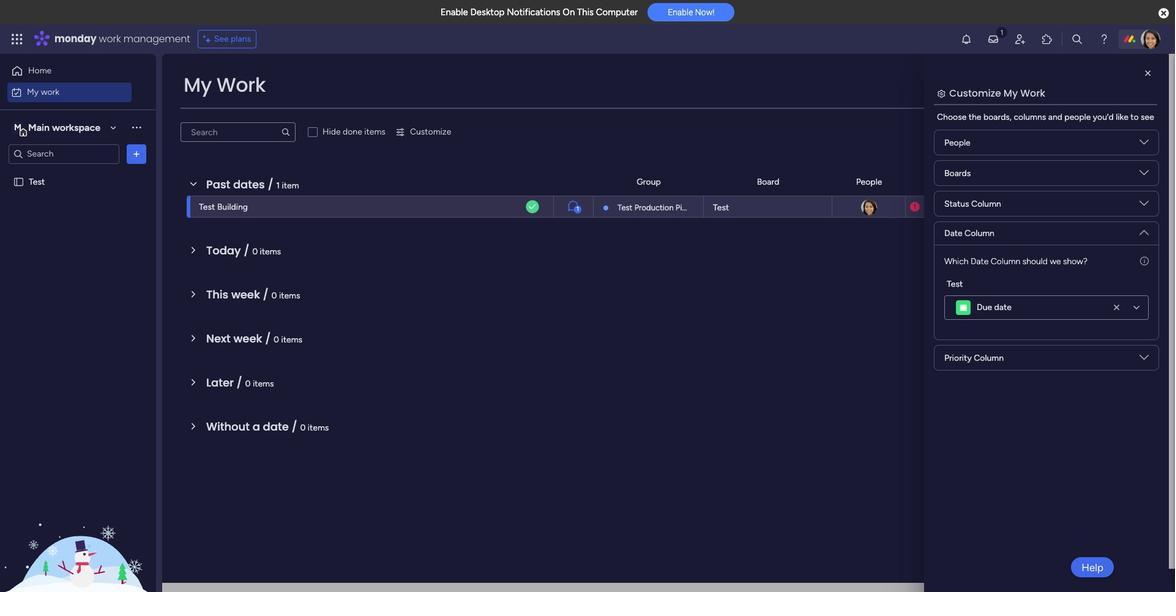 Task type: locate. For each thing, give the bounding box(es) containing it.
today
[[206, 243, 241, 258]]

public board image
[[13, 176, 24, 188]]

dec
[[937, 202, 951, 211]]

inbox image
[[987, 33, 1000, 45]]

/ right today
[[244, 243, 249, 258]]

week down "today / 0 items" in the left of the page
[[231, 287, 260, 302]]

items
[[364, 127, 386, 137], [260, 247, 281, 257], [279, 291, 300, 301], [281, 335, 302, 345], [253, 379, 274, 389], [308, 423, 329, 433]]

1 horizontal spatial work
[[1021, 86, 1046, 100]]

main content containing past dates /
[[162, 54, 1169, 593]]

my up boards,
[[1004, 86, 1018, 100]]

0 vertical spatial customize
[[949, 86, 1001, 100]]

1 dapulse dropdown down arrow image from the top
[[1140, 138, 1149, 152]]

my down the see plans button
[[184, 71, 212, 99]]

work inside button
[[41, 87, 59, 97]]

without a date / 0 items
[[206, 419, 329, 435]]

1 vertical spatial status
[[945, 199, 969, 209]]

0 vertical spatial date
[[940, 177, 958, 187]]

0 vertical spatial week
[[231, 287, 260, 302]]

0 horizontal spatial work
[[41, 87, 59, 97]]

1 horizontal spatial people
[[945, 137, 971, 148]]

see plans button
[[198, 30, 257, 48]]

help image
[[1098, 33, 1110, 45]]

workspace options image
[[130, 121, 143, 134]]

column for status column
[[971, 199, 1001, 209]]

priority column
[[945, 353, 1004, 363]]

test down past
[[199, 202, 215, 212]]

1 vertical spatial 1
[[577, 206, 579, 213]]

1 vertical spatial customize
[[410, 127, 451, 137]]

1 horizontal spatial my
[[184, 71, 212, 99]]

work down home
[[41, 87, 59, 97]]

week for this
[[231, 287, 260, 302]]

date
[[994, 302, 1012, 313], [263, 419, 289, 435]]

column for priority column
[[974, 353, 1004, 363]]

choose
[[937, 112, 967, 122]]

test inside group
[[947, 279, 963, 290]]

test group
[[945, 278, 1149, 320]]

0 horizontal spatial my
[[27, 87, 39, 97]]

test right public board icon
[[29, 177, 45, 187]]

items inside next week / 0 items
[[281, 335, 302, 345]]

enable left "desktop"
[[441, 7, 468, 18]]

customize inside button
[[410, 127, 451, 137]]

enable inside button
[[668, 7, 693, 17]]

0 horizontal spatial 1
[[276, 181, 280, 191]]

this right on
[[577, 7, 594, 18]]

Search in workspace field
[[26, 147, 102, 161]]

0 horizontal spatial this
[[206, 287, 228, 302]]

1 vertical spatial priority
[[945, 353, 972, 363]]

workspace selection element
[[12, 120, 102, 136]]

2 dapulse dropdown down arrow image from the top
[[1140, 199, 1149, 213]]

1 vertical spatial work
[[41, 87, 59, 97]]

my work
[[184, 71, 266, 99]]

items inside later / 0 items
[[253, 379, 274, 389]]

building
[[217, 202, 248, 212]]

date
[[940, 177, 958, 187], [945, 228, 963, 239], [971, 256, 989, 267]]

dapulse dropdown down arrow image
[[1140, 138, 1149, 152], [1140, 199, 1149, 213], [1140, 223, 1149, 237], [1140, 353, 1149, 367]]

test building
[[199, 202, 248, 212]]

1 horizontal spatial enable
[[668, 7, 693, 17]]

/
[[268, 177, 273, 192], [244, 243, 249, 258], [263, 287, 269, 302], [265, 331, 271, 346], [237, 375, 242, 391], [292, 419, 297, 435]]

customize my work
[[949, 86, 1046, 100]]

week right next
[[233, 331, 262, 346]]

people
[[1065, 112, 1091, 122]]

/ right a
[[292, 419, 297, 435]]

date for date
[[940, 177, 958, 187]]

priority for priority
[[1106, 177, 1134, 187]]

main content
[[162, 54, 1169, 593]]

group
[[637, 177, 661, 187]]

home
[[28, 65, 52, 76]]

1 vertical spatial this
[[206, 287, 228, 302]]

0 right a
[[300, 423, 306, 433]]

my down home
[[27, 87, 39, 97]]

work
[[216, 71, 266, 99], [1021, 86, 1046, 100]]

priority for priority column
[[945, 353, 972, 363]]

date right a
[[263, 419, 289, 435]]

which date column should we show?
[[945, 256, 1088, 267]]

0 vertical spatial work
[[99, 32, 121, 46]]

dapulse dropdown down arrow image for priority column
[[1140, 353, 1149, 367]]

date column
[[945, 228, 995, 239]]

today / 0 items
[[206, 243, 281, 258]]

date down 12
[[945, 228, 963, 239]]

dec 12
[[937, 202, 960, 211]]

0 down this week / 0 items
[[274, 335, 279, 345]]

0 horizontal spatial enable
[[441, 7, 468, 18]]

notifications image
[[960, 33, 973, 45]]

this
[[577, 7, 594, 18], [206, 287, 228, 302]]

1 horizontal spatial date
[[994, 302, 1012, 313]]

0 vertical spatial 1
[[276, 181, 280, 191]]

1 vertical spatial date
[[263, 419, 289, 435]]

0
[[252, 247, 258, 257], [272, 291, 277, 301], [274, 335, 279, 345], [245, 379, 251, 389], [300, 423, 306, 433]]

4 dapulse dropdown down arrow image from the top
[[1140, 353, 1149, 367]]

date right 'which' in the top right of the page
[[971, 256, 989, 267]]

v2 info image
[[1140, 255, 1149, 268]]

column
[[971, 199, 1001, 209], [965, 228, 995, 239], [991, 256, 1021, 267], [974, 353, 1004, 363]]

status for status column
[[945, 199, 969, 209]]

1 horizontal spatial customize
[[949, 86, 1001, 100]]

work right monday
[[99, 32, 121, 46]]

3 dapulse dropdown down arrow image from the top
[[1140, 223, 1149, 237]]

0 horizontal spatial priority
[[945, 353, 972, 363]]

work for my
[[41, 87, 59, 97]]

due
[[977, 302, 992, 313]]

test
[[29, 177, 45, 187], [199, 202, 215, 212], [713, 203, 729, 213], [618, 203, 633, 212], [947, 279, 963, 290]]

0 vertical spatial date
[[994, 302, 1012, 313]]

1 horizontal spatial priority
[[1106, 177, 1134, 187]]

0 inside next week / 0 items
[[274, 335, 279, 345]]

enable for enable now!
[[668, 7, 693, 17]]

james peterson image
[[1141, 29, 1161, 49]]

date right due
[[994, 302, 1012, 313]]

enable
[[441, 7, 468, 18], [668, 7, 693, 17]]

0 horizontal spatial customize
[[410, 127, 451, 137]]

customize
[[949, 86, 1001, 100], [410, 127, 451, 137]]

1 horizontal spatial status
[[1022, 177, 1047, 187]]

select product image
[[11, 33, 23, 45]]

test right pipeline
[[713, 203, 729, 213]]

0 vertical spatial priority
[[1106, 177, 1134, 187]]

work
[[99, 32, 121, 46], [41, 87, 59, 97]]

enable left now!
[[668, 7, 693, 17]]

0 vertical spatial this
[[577, 7, 594, 18]]

1 image
[[997, 25, 1008, 39]]

work up the columns
[[1021, 86, 1046, 100]]

/ down this week / 0 items
[[265, 331, 271, 346]]

Filter dashboard by text search field
[[181, 122, 296, 142]]

1 inside "button"
[[577, 206, 579, 213]]

date up dec 12
[[940, 177, 958, 187]]

date inside test group
[[994, 302, 1012, 313]]

0 vertical spatial people
[[945, 137, 971, 148]]

my
[[184, 71, 212, 99], [1004, 86, 1018, 100], [27, 87, 39, 97]]

0 up next week / 0 items
[[272, 291, 277, 301]]

0 horizontal spatial status
[[945, 199, 969, 209]]

/ left 'item'
[[268, 177, 273, 192]]

customize button
[[390, 122, 456, 142]]

column down due
[[974, 353, 1004, 363]]

priority
[[1106, 177, 1134, 187], [945, 353, 972, 363]]

home button
[[7, 61, 132, 81]]

1 vertical spatial week
[[233, 331, 262, 346]]

0 horizontal spatial date
[[263, 419, 289, 435]]

week for next
[[233, 331, 262, 346]]

option
[[0, 171, 156, 173]]

0 inside without a date / 0 items
[[300, 423, 306, 433]]

1
[[276, 181, 280, 191], [577, 206, 579, 213]]

m
[[14, 122, 21, 133]]

my inside button
[[27, 87, 39, 97]]

like
[[1116, 112, 1129, 122]]

work down plans
[[216, 71, 266, 99]]

items inside "today / 0 items"
[[260, 247, 281, 257]]

date for date column
[[945, 228, 963, 239]]

computer
[[596, 7, 638, 18]]

search image
[[281, 127, 291, 137]]

enable for enable desktop notifications on this computer
[[441, 7, 468, 18]]

1 vertical spatial date
[[945, 228, 963, 239]]

week
[[231, 287, 260, 302], [233, 331, 262, 346]]

later / 0 items
[[206, 375, 274, 391]]

column down status column
[[965, 228, 995, 239]]

0 right later
[[245, 379, 251, 389]]

status
[[1022, 177, 1047, 187], [945, 199, 969, 209]]

1 horizontal spatial work
[[99, 32, 121, 46]]

status for status
[[1022, 177, 1047, 187]]

customize for customize my work
[[949, 86, 1001, 100]]

column right 12
[[971, 199, 1001, 209]]

0 vertical spatial status
[[1022, 177, 1047, 187]]

1 horizontal spatial 1
[[577, 206, 579, 213]]

test left production
[[618, 203, 633, 212]]

this up next
[[206, 287, 228, 302]]

0 horizontal spatial work
[[216, 71, 266, 99]]

production
[[635, 203, 674, 212]]

past
[[206, 177, 230, 192]]

people
[[945, 137, 971, 148], [856, 177, 882, 187]]

you'd
[[1093, 112, 1114, 122]]

people down choose
[[945, 137, 971, 148]]

0 horizontal spatial people
[[856, 177, 882, 187]]

test down 'which' in the top right of the page
[[947, 279, 963, 290]]

None search field
[[181, 122, 296, 142]]

people up james peterson image
[[856, 177, 882, 187]]

a
[[253, 419, 260, 435]]

0 right today
[[252, 247, 258, 257]]

test list box
[[0, 169, 156, 357]]

columns
[[1014, 112, 1046, 122]]



Task type: describe. For each thing, give the bounding box(es) containing it.
0 inside "today / 0 items"
[[252, 247, 258, 257]]

management
[[123, 32, 190, 46]]

test production pipeline
[[618, 203, 704, 212]]

the
[[969, 112, 982, 122]]

invite members image
[[1014, 33, 1027, 45]]

lottie animation image
[[0, 469, 156, 593]]

items inside this week / 0 items
[[279, 291, 300, 301]]

we
[[1050, 256, 1061, 267]]

customize for customize
[[410, 127, 451, 137]]

this week / 0 items
[[206, 287, 300, 302]]

and
[[1048, 112, 1063, 122]]

boards
[[945, 168, 971, 178]]

next
[[206, 331, 231, 346]]

search everything image
[[1071, 33, 1083, 45]]

later
[[206, 375, 234, 391]]

dapulse close image
[[1159, 7, 1169, 20]]

test heading
[[947, 278, 963, 291]]

dapulse dropdown down arrow image for status column
[[1140, 199, 1149, 213]]

should
[[1023, 256, 1048, 267]]

1 inside past dates / 1 item
[[276, 181, 280, 191]]

see plans
[[214, 34, 251, 44]]

1 vertical spatial people
[[856, 177, 882, 187]]

next week / 0 items
[[206, 331, 302, 346]]

desktop
[[470, 7, 505, 18]]

which
[[945, 256, 969, 267]]

none search field inside main content
[[181, 122, 296, 142]]

now!
[[695, 7, 715, 17]]

show?
[[1063, 256, 1088, 267]]

my for my work
[[27, 87, 39, 97]]

workspace image
[[12, 121, 24, 134]]

my work
[[27, 87, 59, 97]]

my for my work
[[184, 71, 212, 99]]

choose the boards, columns and people you'd like to see
[[937, 112, 1154, 122]]

boards,
[[984, 112, 1012, 122]]

dapulse dropdown down arrow image for date column
[[1140, 223, 1149, 237]]

plans
[[231, 34, 251, 44]]

/ right later
[[237, 375, 242, 391]]

monday
[[54, 32, 96, 46]]

help button
[[1071, 558, 1114, 578]]

1 horizontal spatial this
[[577, 7, 594, 18]]

done
[[343, 127, 362, 137]]

pipeline
[[676, 203, 704, 212]]

enable desktop notifications on this computer
[[441, 7, 638, 18]]

dapulse dropdown down arrow image for people
[[1140, 138, 1149, 152]]

work inside main content
[[1021, 86, 1046, 100]]

status column
[[945, 199, 1001, 209]]

board
[[757, 177, 779, 187]]

see
[[214, 34, 229, 44]]

column for date column
[[965, 228, 995, 239]]

james peterson image
[[860, 198, 878, 217]]

notifications
[[507, 7, 560, 18]]

past dates / 1 item
[[206, 177, 299, 192]]

due date
[[977, 302, 1012, 313]]

work for monday
[[99, 32, 121, 46]]

v2 overdue deadline image
[[910, 201, 920, 213]]

this inside main content
[[206, 287, 228, 302]]

hide
[[323, 127, 341, 137]]

2 horizontal spatial my
[[1004, 86, 1018, 100]]

main workspace
[[28, 122, 100, 133]]

12
[[953, 202, 960, 211]]

without
[[206, 419, 250, 435]]

hide done items
[[323, 127, 386, 137]]

0 inside this week / 0 items
[[272, 291, 277, 301]]

test inside list box
[[29, 177, 45, 187]]

test for test production pipeline
[[618, 203, 633, 212]]

help
[[1082, 562, 1104, 574]]

options image
[[130, 148, 143, 160]]

dates
[[233, 177, 265, 192]]

main
[[28, 122, 50, 133]]

1 button
[[553, 196, 593, 218]]

test for test building
[[199, 202, 215, 212]]

item
[[282, 181, 299, 191]]

0 inside later / 0 items
[[245, 379, 251, 389]]

to
[[1131, 112, 1139, 122]]

items inside without a date / 0 items
[[308, 423, 329, 433]]

test for test heading
[[947, 279, 963, 290]]

monday work management
[[54, 32, 190, 46]]

test link
[[711, 196, 825, 219]]

my work button
[[7, 82, 132, 102]]

2 vertical spatial date
[[971, 256, 989, 267]]

enable now!
[[668, 7, 715, 17]]

dapulse dropdown down arrow image
[[1140, 168, 1149, 182]]

lottie animation element
[[0, 469, 156, 593]]

enable now! button
[[648, 3, 735, 22]]

column left should
[[991, 256, 1021, 267]]

/ up next week / 0 items
[[263, 287, 269, 302]]

workspace
[[52, 122, 100, 133]]

apps image
[[1041, 33, 1053, 45]]

see
[[1141, 112, 1154, 122]]

on
[[563, 7, 575, 18]]



Task type: vqa. For each thing, say whether or not it's contained in the screenshot.
Inbox image
yes



